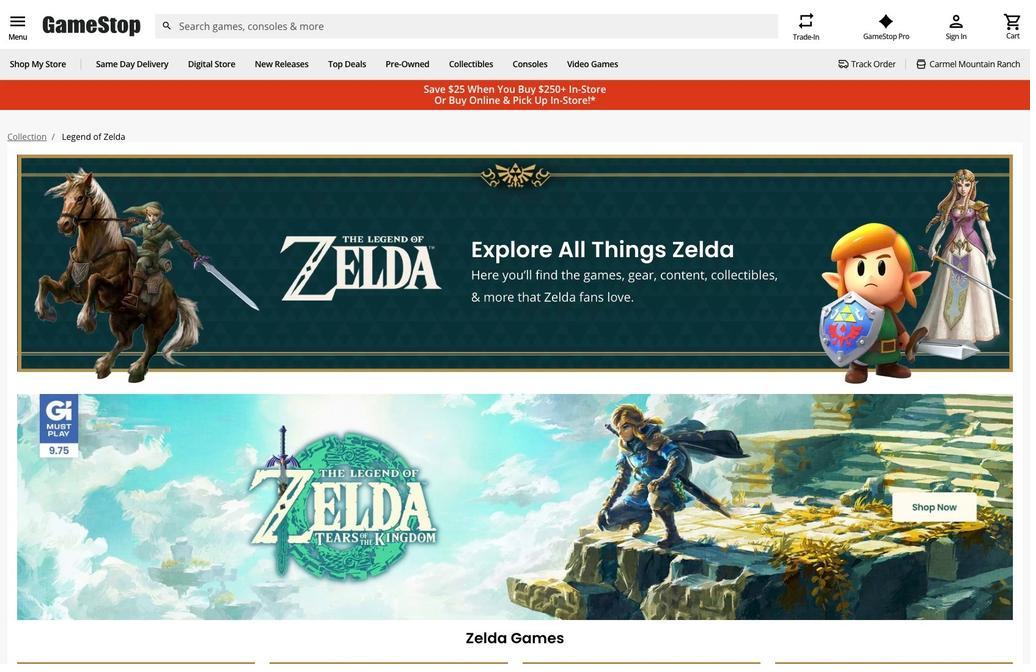 Task type: describe. For each thing, give the bounding box(es) containing it.
the legend of zelda: tears of the kingdom image
[[17, 394, 1013, 621]]

gamestop pro icon image
[[879, 14, 894, 29]]

gamestop image
[[43, 15, 141, 38]]



Task type: vqa. For each thing, say whether or not it's contained in the screenshot.
'The Legend Of Zelda: Tears Of The Kingdom' image
yes



Task type: locate. For each thing, give the bounding box(es) containing it.
Search games, consoles & more search field
[[179, 14, 757, 39]]

None search field
[[155, 14, 779, 39]]



